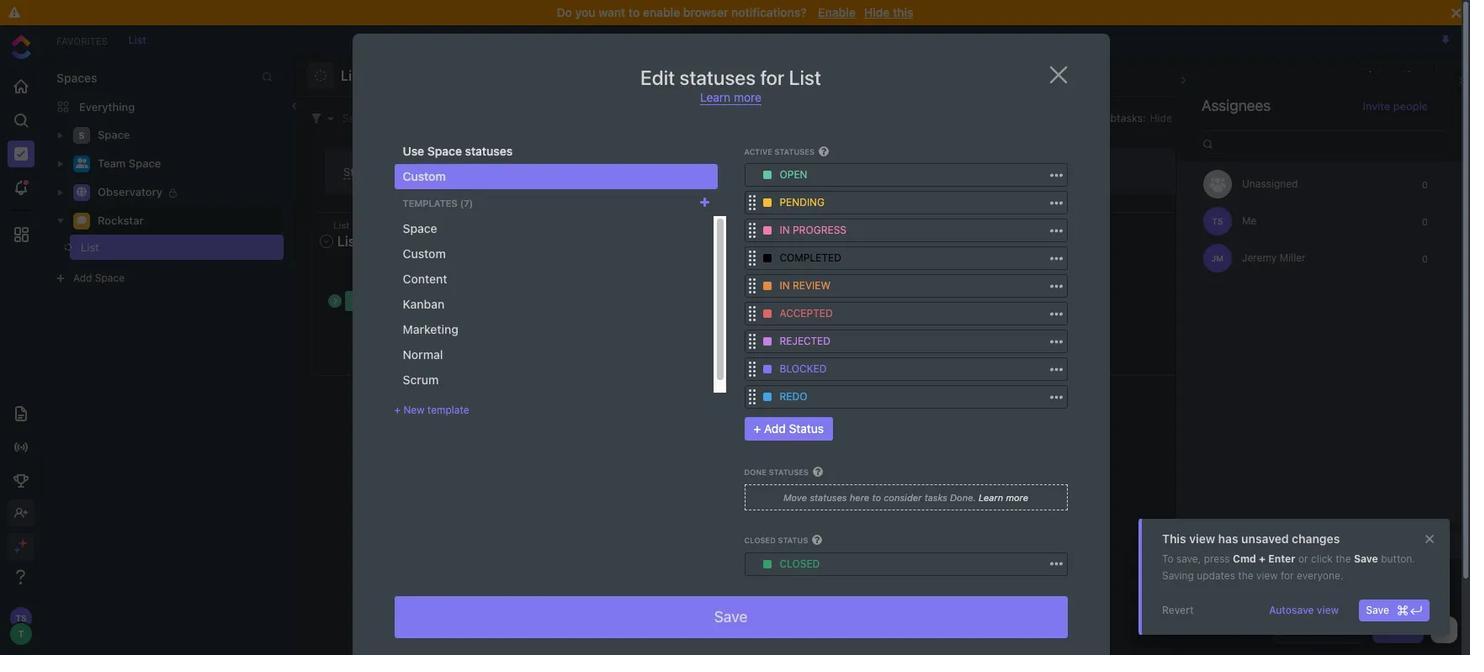 Task type: vqa. For each thing, say whether or not it's contained in the screenshot.
7pm
no



Task type: locate. For each thing, give the bounding box(es) containing it.
tasks left 'done.'
[[925, 492, 948, 503]]

1 dropdown menu image from the top
[[763, 171, 772, 180]]

0 vertical spatial learn
[[701, 90, 731, 104]]

2 horizontal spatial tasks
[[1388, 540, 1414, 552]]

0 horizontal spatial closed
[[745, 537, 776, 546]]

statuses up open
[[775, 147, 815, 157]]

save inside 'this view has unsaved changes to save, press cmd + enter or click the save button. saving updates the view for everyone.'
[[1355, 553, 1379, 566]]

1 vertical spatial me
[[1243, 215, 1257, 227]]

0 vertical spatial hide
[[865, 5, 890, 19]]

tasks
[[392, 297, 418, 306], [925, 492, 948, 503], [1388, 540, 1414, 552]]

marketing
[[403, 322, 459, 337]]

new inside button
[[397, 236, 418, 247]]

1 vertical spatial in
[[780, 280, 790, 292]]

add inside edit statuses for list dialog
[[764, 422, 786, 436]]

kanban
[[403, 297, 445, 312]]

view down enter in the right bottom of the page
[[1257, 570, 1279, 583]]

+ left template
[[394, 404, 401, 417]]

list down enable
[[789, 66, 822, 89]]

or inside 'this view has unsaved changes to save, press cmd + enter or click the save button. saving updates the view for everyone.'
[[1299, 553, 1309, 566]]

1 vertical spatial add
[[764, 422, 786, 436]]

closed for closed
[[780, 558, 820, 571]]

more up active
[[734, 90, 762, 104]]

new
[[397, 236, 418, 247], [404, 404, 425, 417]]

2 vertical spatial 0
[[1423, 253, 1429, 264]]

view
[[1190, 532, 1216, 546], [1257, 570, 1279, 583], [1318, 605, 1340, 617]]

dropdown menu image down active
[[763, 171, 772, 180]]

button.
[[1382, 553, 1416, 566]]

2 in from the top
[[780, 280, 790, 292]]

space
[[98, 128, 130, 142], [428, 144, 462, 158], [129, 157, 161, 170], [403, 221, 438, 236], [95, 272, 125, 285]]

cmd
[[1234, 553, 1257, 566]]

0 vertical spatial me
[[1224, 113, 1238, 124]]

0 for me
[[1423, 216, 1429, 227]]

tasks for hide
[[1388, 540, 1414, 552]]

space up team
[[98, 128, 130, 142]]

share button
[[1326, 108, 1377, 128]]

closed left status
[[745, 537, 776, 546]]

0 vertical spatial people
[[1394, 99, 1429, 112]]

closed down status
[[780, 558, 820, 571]]

1 vertical spatial 0
[[1423, 216, 1429, 227]]

me inside button
[[1224, 113, 1238, 124]]

+ up the done
[[754, 422, 761, 436]]

0 vertical spatial in
[[780, 224, 790, 237]]

add down comment image
[[73, 272, 92, 285]]

1 vertical spatial tasks
[[925, 492, 948, 503]]

2 vertical spatial tasks
[[1388, 540, 1414, 552]]

dropdown menu image for completed
[[763, 255, 772, 263]]

view inside button
[[1318, 605, 1340, 617]]

2 0 from the top
[[1423, 216, 1429, 227]]

0 horizontal spatial save button
[[394, 597, 1068, 639]]

+ new template
[[394, 404, 469, 417]]

custom up content on the top of page
[[403, 247, 446, 261]]

3 dropdown menu image from the top
[[763, 310, 772, 319]]

you
[[576, 5, 596, 19]]

1 horizontal spatial +
[[754, 422, 761, 436]]

more
[[734, 90, 762, 104], [1006, 492, 1029, 503]]

for down enter in the right bottom of the page
[[1281, 570, 1295, 583]]

0 horizontal spatial view
[[1190, 532, 1216, 546]]

template
[[428, 404, 469, 417]]

assigned
[[1311, 580, 1352, 591]]

1 vertical spatial the
[[1239, 570, 1254, 583]]

1 horizontal spatial for
[[1281, 570, 1295, 583]]

share
[[1345, 113, 1372, 124]]

do you want to enable browser notifications? enable hide this
[[557, 5, 914, 19]]

1 0 from the top
[[1423, 179, 1429, 190]]

1 horizontal spatial the
[[1336, 553, 1352, 566]]

people
[[1394, 99, 1429, 112], [1259, 540, 1292, 552]]

hide left this
[[865, 5, 890, 19]]

or
[[439, 165, 450, 178], [1299, 553, 1309, 566]]

1 vertical spatial new
[[404, 404, 425, 417]]

statuses up move
[[769, 468, 809, 478]]

statuses right edit
[[680, 66, 756, 89]]

1 dropdown menu image from the top
[[763, 199, 772, 207]]

browser
[[684, 5, 729, 19]]

spaces link
[[43, 71, 97, 85]]

start from scratch or inherit:
[[344, 165, 488, 178]]

save for save button inside the edit statuses for list dialog
[[715, 609, 748, 626]]

observatory link
[[98, 179, 273, 206]]

the down cmd
[[1239, 570, 1254, 583]]

more right 'done.'
[[1006, 492, 1029, 503]]

updates
[[1197, 570, 1236, 583]]

me
[[1224, 113, 1238, 124], [1243, 215, 1257, 227]]

1 vertical spatial people
[[1259, 540, 1292, 552]]

0 vertical spatial for
[[761, 66, 785, 89]]

this
[[1163, 532, 1187, 546]]

dropdown menu image left in review
[[763, 282, 772, 291]]

space for add space
[[95, 272, 125, 285]]

list up search
[[341, 68, 364, 83]]

0 horizontal spatial me
[[1224, 113, 1238, 124]]

hide up cmd
[[1234, 540, 1256, 552]]

redo
[[780, 391, 808, 404]]

custom
[[403, 169, 446, 184], [403, 247, 446, 261]]

list
[[129, 33, 146, 46], [789, 66, 822, 89], [341, 68, 364, 83], [333, 220, 350, 231], [81, 241, 99, 254]]

0 vertical spatial tasks
[[392, 297, 418, 306]]

1 horizontal spatial or
[[1299, 553, 1309, 566]]

view down assigned
[[1318, 605, 1340, 617]]

space for use space statuses
[[428, 144, 462, 158]]

1 vertical spatial learn more link
[[977, 492, 1029, 503]]

to
[[629, 5, 640, 19], [873, 492, 882, 503]]

0 vertical spatial the
[[1336, 553, 1352, 566]]

teams
[[1316, 540, 1346, 552]]

statuses for done
[[769, 468, 809, 478]]

2 horizontal spatial view
[[1318, 605, 1340, 617]]

0 vertical spatial +
[[394, 404, 401, 417]]

1 vertical spatial for
[[1281, 570, 1295, 583]]

1 vertical spatial list link
[[65, 235, 256, 260]]

space inside team space link
[[129, 157, 161, 170]]

people for invite
[[1394, 99, 1429, 112]]

or down use space statuses
[[439, 165, 450, 178]]

+
[[394, 404, 401, 417], [754, 422, 761, 436], [1260, 553, 1266, 566]]

to right here at the bottom of page
[[873, 492, 882, 503]]

dropdown menu image
[[763, 171, 772, 180], [763, 227, 772, 235], [763, 255, 772, 263]]

0 vertical spatial dropdown menu image
[[763, 171, 772, 180]]

dropdown menu image
[[763, 199, 772, 207], [763, 282, 772, 291], [763, 310, 772, 319], [763, 338, 772, 346], [763, 366, 772, 374], [763, 393, 772, 402]]

0 horizontal spatial people
[[1259, 540, 1292, 552]]

to inside edit statuses for list dialog
[[873, 492, 882, 503]]

statuses for active
[[775, 147, 815, 157]]

0 horizontal spatial hide
[[865, 5, 890, 19]]

me button
[[1206, 108, 1244, 128]]

add left status
[[764, 422, 786, 436]]

automations
[[1367, 69, 1429, 82]]

the
[[1336, 553, 1352, 566], [1239, 570, 1254, 583]]

to for want
[[629, 5, 640, 19]]

in progress
[[780, 224, 847, 237]]

1 horizontal spatial tasks
[[925, 492, 948, 503]]

None text field
[[1226, 131, 1448, 157]]

do
[[557, 5, 572, 19]]

1 horizontal spatial closed
[[780, 558, 820, 571]]

0 vertical spatial new
[[397, 236, 418, 247]]

view for this
[[1190, 532, 1216, 546]]

in down pending
[[780, 224, 790, 237]]

1 horizontal spatial add
[[764, 422, 786, 436]]

favorites
[[56, 35, 108, 46]]

0 vertical spatial to
[[629, 5, 640, 19]]

save button
[[394, 597, 1068, 639], [1360, 600, 1431, 622]]

1 horizontal spatial learn
[[979, 492, 1004, 503]]

3 dropdown menu image from the top
[[763, 255, 772, 263]]

1 horizontal spatial more
[[1006, 492, 1029, 503]]

space down rockstar
[[95, 272, 125, 285]]

in review
[[780, 280, 831, 292]]

0 horizontal spatial for
[[761, 66, 785, 89]]

space up observatory
[[129, 157, 161, 170]]

1 horizontal spatial learn more link
[[977, 492, 1029, 503]]

0 vertical spatial view
[[1190, 532, 1216, 546]]

new down scrum at the bottom left
[[404, 404, 425, 417]]

1 vertical spatial to
[[873, 492, 882, 503]]

view up save,
[[1190, 532, 1216, 546]]

pending
[[780, 196, 825, 209]]

custom for use space statuses
[[403, 169, 446, 184]]

save inside edit statuses for list dialog
[[715, 609, 748, 626]]

0 horizontal spatial learn more link
[[701, 90, 762, 105]]

1 horizontal spatial me
[[1243, 215, 1257, 227]]

statuses inside edit statuses for list learn more
[[680, 66, 756, 89]]

for
[[761, 66, 785, 89], [1281, 570, 1295, 583]]

Search tasks... text field
[[343, 107, 482, 130]]

list link
[[120, 33, 155, 46], [65, 235, 256, 260]]

team space link
[[98, 151, 273, 178]]

for down notifications?
[[761, 66, 785, 89]]

5 dropdown menu image from the top
[[763, 366, 772, 374]]

3 0 from the top
[[1423, 253, 1429, 264]]

0 vertical spatial add
[[73, 272, 92, 285]]

0
[[1423, 179, 1429, 190], [1423, 216, 1429, 227], [1423, 253, 1429, 264]]

+ right cmd
[[1260, 553, 1266, 566]]

2 custom from the top
[[403, 247, 446, 261]]

active statuses
[[745, 147, 815, 157]]

list down start
[[333, 220, 350, 231]]

dropdown menu image left pending
[[763, 199, 772, 207]]

people up enter in the right bottom of the page
[[1259, 540, 1292, 552]]

tasks inside edit statuses for list dialog
[[925, 492, 948, 503]]

4 dropdown menu image from the top
[[763, 338, 772, 346]]

statuses for move
[[810, 492, 847, 503]]

learn more link
[[701, 90, 762, 105], [977, 492, 1029, 503]]

space right 'use'
[[428, 144, 462, 158]]

0 vertical spatial 0
[[1423, 179, 1429, 190]]

people down automations button
[[1394, 99, 1429, 112]]

0 horizontal spatial to
[[629, 5, 640, 19]]

or down and
[[1299, 553, 1309, 566]]

0 vertical spatial closed
[[745, 537, 776, 546]]

tasks down content on the top of page
[[392, 297, 418, 306]]

closed
[[745, 537, 776, 546], [780, 558, 820, 571]]

spaces
[[56, 71, 97, 85]]

1 vertical spatial more
[[1006, 492, 1029, 503]]

to for here
[[873, 492, 882, 503]]

blocked
[[780, 363, 827, 376]]

and
[[1295, 540, 1313, 552]]

1 horizontal spatial people
[[1394, 99, 1429, 112]]

0 horizontal spatial more
[[734, 90, 762, 104]]

2 vertical spatial view
[[1318, 605, 1340, 617]]

1 horizontal spatial to
[[873, 492, 882, 503]]

accepted
[[780, 308, 833, 320]]

consider
[[884, 492, 922, 503]]

has
[[1219, 532, 1239, 546]]

1 vertical spatial +
[[754, 422, 761, 436]]

0 for jeremy miller
[[1423, 253, 1429, 264]]

autosave
[[1270, 605, 1315, 617]]

new left 'task'
[[397, 236, 418, 247]]

space for team space
[[129, 157, 161, 170]]

in left review
[[780, 280, 790, 292]]

dropdown menu image for in review
[[763, 282, 772, 291]]

2 horizontal spatial +
[[1260, 553, 1266, 566]]

1 custom from the top
[[403, 169, 446, 184]]

dropdown menu image left in progress
[[763, 227, 772, 235]]

1 vertical spatial view
[[1257, 570, 1279, 583]]

2 vertical spatial dropdown menu image
[[763, 255, 772, 263]]

done
[[745, 468, 767, 478]]

learn
[[701, 90, 731, 104], [979, 492, 1004, 503]]

me left "assignees" button
[[1224, 113, 1238, 124]]

0 vertical spatial custom
[[403, 169, 446, 184]]

6 dropdown menu image from the top
[[763, 393, 772, 402]]

0 vertical spatial more
[[734, 90, 762, 104]]

the down the teams on the right bottom
[[1336, 553, 1352, 566]]

space link
[[98, 122, 273, 149]]

1 in from the top
[[780, 224, 790, 237]]

1 vertical spatial hide
[[1234, 540, 1256, 552]]

me right ts
[[1243, 215, 1257, 227]]

2 dropdown menu image from the top
[[763, 227, 772, 235]]

tasks up button.
[[1388, 540, 1414, 552]]

press
[[1205, 553, 1231, 566]]

list inside list link
[[81, 241, 99, 254]]

0 vertical spatial or
[[439, 165, 450, 178]]

+ for + add status
[[754, 422, 761, 436]]

0 horizontal spatial learn
[[701, 90, 731, 104]]

dropdown menu image left blocked
[[763, 366, 772, 374]]

assignees
[[1202, 97, 1272, 115], [1265, 113, 1311, 124]]

list link right favorites
[[120, 33, 155, 46]]

1 vertical spatial closed
[[780, 558, 820, 571]]

1 vertical spatial dropdown menu image
[[763, 227, 772, 235]]

dropdown menu image left redo
[[763, 393, 772, 402]]

rejected
[[780, 335, 831, 348]]

enter
[[1269, 553, 1296, 566]]

ts
[[1213, 216, 1224, 226]]

include assigned comments
[[1276, 580, 1402, 591]]

dropdown menu image left completed
[[763, 255, 772, 263]]

statuses left here at the bottom of page
[[810, 492, 847, 503]]

templates
[[403, 197, 458, 208]]

list right favorites
[[129, 33, 146, 46]]

list inside edit statuses for list learn more
[[789, 66, 822, 89]]

to right want
[[629, 5, 640, 19]]

list down comment image
[[81, 241, 99, 254]]

2 vertical spatial +
[[1260, 553, 1266, 566]]

dropdown menu image left rejected
[[763, 338, 772, 346]]

save button inside edit statuses for list dialog
[[394, 597, 1068, 639]]

1 horizontal spatial save button
[[1360, 600, 1431, 622]]

(7)
[[460, 197, 473, 208]]

1 vertical spatial custom
[[403, 247, 446, 261]]

in
[[780, 224, 790, 237], [780, 280, 790, 292]]

2 dropdown menu image from the top
[[763, 282, 772, 291]]

custom up templates
[[403, 169, 446, 184]]

globe image
[[77, 187, 87, 197]]

dropdown menu image left accepted
[[763, 310, 772, 319]]

0 horizontal spatial +
[[394, 404, 401, 417]]

list link down rockstar
[[65, 235, 256, 260]]

1 vertical spatial or
[[1299, 553, 1309, 566]]

0 horizontal spatial add
[[73, 272, 92, 285]]



Task type: describe. For each thing, give the bounding box(es) containing it.
scrum
[[403, 373, 439, 387]]

autosave view button
[[1263, 600, 1347, 622]]

from
[[371, 165, 395, 178]]

want
[[599, 5, 626, 19]]

jeremy
[[1243, 252, 1278, 264]]

start
[[344, 165, 368, 178]]

0 horizontal spatial or
[[439, 165, 450, 178]]

save for the rightmost save button
[[1367, 605, 1390, 617]]

dropdown menu image for blocked
[[763, 366, 772, 374]]

invite
[[1364, 99, 1391, 112]]

0 horizontal spatial tasks
[[392, 297, 418, 306]]

rockstar
[[98, 214, 144, 228]]

revert
[[1163, 605, 1194, 617]]

1 vertical spatial learn
[[979, 492, 1004, 503]]

new task button
[[381, 233, 451, 250]]

dropdown menu image for accepted
[[763, 310, 772, 319]]

templates (7)
[[403, 197, 473, 208]]

space up new task
[[403, 221, 438, 236]]

learn inside edit statuses for list learn more
[[701, 90, 731, 104]]

tasks for move
[[925, 492, 948, 503]]

done statuses
[[745, 468, 809, 478]]

automations button
[[1359, 63, 1437, 88]]

use space statuses
[[403, 144, 513, 158]]

closed status
[[745, 537, 809, 546]]

status
[[789, 422, 824, 436]]

normal
[[403, 348, 443, 362]]

for inside 'this view has unsaved changes to save, press cmd + enter or click the save button. saving updates the view for everyone.'
[[1281, 570, 1295, 583]]

comments
[[1355, 580, 1402, 591]]

search
[[343, 112, 376, 124]]

progress
[[793, 224, 847, 237]]

miller
[[1280, 252, 1306, 264]]

+ inside 'this view has unsaved changes to save, press cmd + enter or click the save button. saving updates the view for everyone.'
[[1260, 553, 1266, 566]]

0 vertical spatial learn more link
[[701, 90, 762, 105]]

people for hide
[[1259, 540, 1292, 552]]

edit
[[641, 66, 675, 89]]

tasks...
[[379, 112, 413, 124]]

statuses up inherit:
[[465, 144, 513, 158]]

invite people
[[1364, 99, 1429, 112]]

new task
[[397, 236, 444, 247]]

team
[[98, 157, 126, 170]]

dropdown menu image for rejected
[[763, 338, 772, 346]]

more inside edit statuses for list learn more
[[734, 90, 762, 104]]

move statuses here to consider tasks done. learn more
[[784, 492, 1029, 503]]

new inside edit statuses for list dialog
[[404, 404, 425, 417]]

unassigned
[[1243, 178, 1299, 190]]

0 for unassigned
[[1423, 179, 1429, 190]]

use
[[403, 144, 425, 158]]

status
[[778, 537, 809, 546]]

Task Name text field
[[381, 344, 1393, 374]]

assignees inside button
[[1265, 113, 1311, 124]]

completed
[[780, 252, 842, 265]]

+ add status
[[754, 422, 824, 436]]

comment image
[[77, 216, 87, 226]]

review
[[793, 280, 831, 292]]

user group image
[[75, 159, 88, 169]]

in for in review
[[780, 280, 790, 292]]

content
[[403, 272, 448, 286]]

list inside list button
[[341, 68, 364, 83]]

dropdown menu image for redo
[[763, 393, 772, 402]]

hide people and teams without tasks
[[1234, 540, 1414, 552]]

list button
[[334, 57, 364, 94]]

1 horizontal spatial view
[[1257, 570, 1279, 583]]

save,
[[1177, 553, 1202, 566]]

start from scratch link
[[344, 165, 436, 179]]

search tasks...
[[343, 112, 413, 124]]

notifications?
[[732, 5, 807, 19]]

this view has unsaved changes to save, press cmd + enter or click the save button. saving updates the view for everyone.
[[1163, 532, 1416, 583]]

everything link
[[43, 93, 294, 120]]

edit statuses for list learn more
[[641, 66, 822, 104]]

team space
[[98, 157, 161, 170]]

closed for closed status
[[745, 537, 776, 546]]

in for in progress
[[780, 224, 790, 237]]

+ for + new template
[[394, 404, 401, 417]]

here
[[850, 492, 870, 503]]

without
[[1349, 540, 1385, 552]]

statuses for edit
[[680, 66, 756, 89]]

rockstar link
[[98, 208, 273, 235]]

dropdown menu image for pending
[[763, 199, 772, 207]]

1 horizontal spatial hide
[[1234, 540, 1256, 552]]

0 vertical spatial list link
[[120, 33, 155, 46]]

to
[[1163, 553, 1174, 566]]

revert button
[[1156, 600, 1201, 622]]

active
[[745, 147, 773, 157]]

scratch
[[398, 165, 436, 178]]

for inside edit statuses for list learn more
[[761, 66, 785, 89]]

enable
[[643, 5, 681, 19]]

custom for space
[[403, 247, 446, 261]]

task
[[1396, 624, 1418, 637]]

this
[[893, 5, 914, 19]]

view for autosave
[[1318, 605, 1340, 617]]

space inside the space link
[[98, 128, 130, 142]]

dropdown menu image for in progress
[[763, 227, 772, 235]]

inherit:
[[453, 165, 488, 178]]

0 horizontal spatial the
[[1239, 570, 1254, 583]]

everything
[[79, 100, 135, 113]]

task
[[421, 236, 444, 247]]

dropdown menu image for open
[[763, 171, 772, 180]]

include
[[1276, 580, 1309, 591]]

autosave view
[[1270, 605, 1340, 617]]

add space
[[73, 272, 125, 285]]

done.
[[951, 492, 977, 503]]

open
[[780, 169, 808, 181]]

unsaved
[[1242, 532, 1290, 546]]

observatory
[[98, 185, 162, 199]]

edit statuses for list dialog
[[352, 34, 1110, 656]]

assignees button
[[1244, 108, 1318, 128]]



